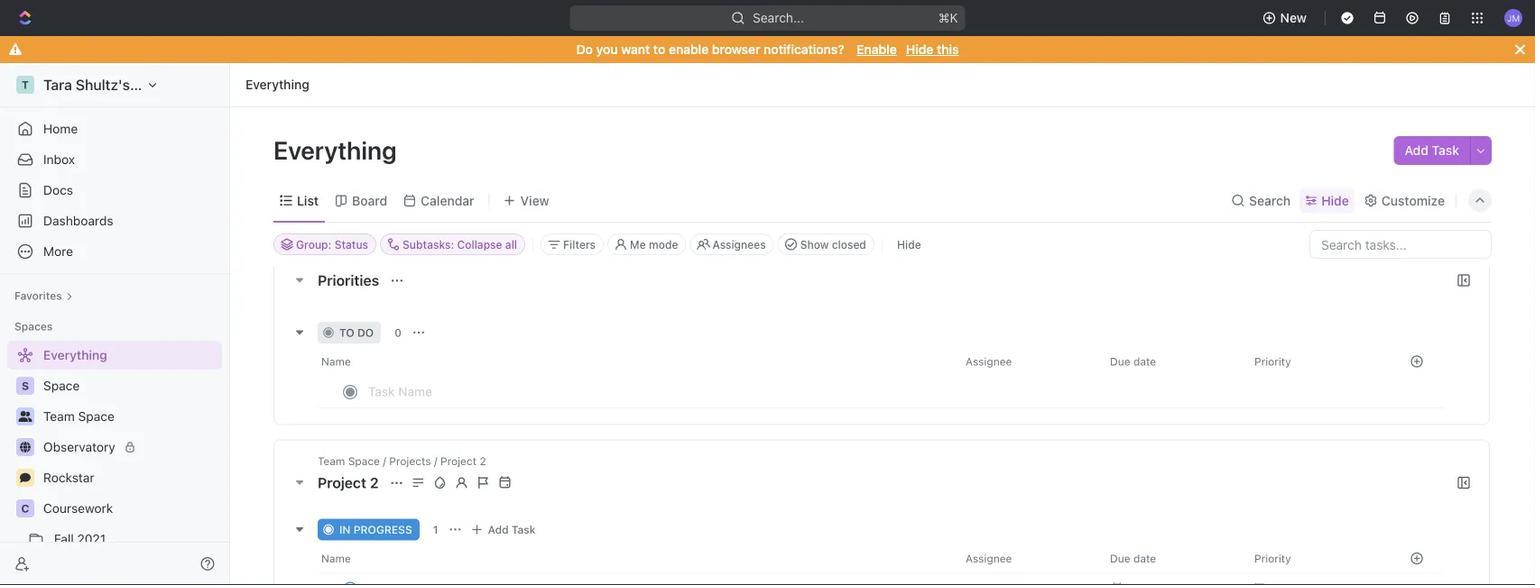 Task type: describe. For each thing, give the bounding box(es) containing it.
rockstar link
[[43, 464, 218, 493]]

space inside space 'link'
[[43, 379, 80, 393]]

c
[[21, 503, 29, 515]]

workspace
[[134, 76, 208, 93]]

view button
[[497, 188, 556, 213]]

progress
[[354, 524, 412, 537]]

all
[[505, 238, 517, 251]]

filters button
[[541, 234, 604, 255]]

team for team space / projects / project 2
[[318, 455, 345, 468]]

sidebar navigation
[[0, 63, 234, 586]]

view
[[520, 193, 549, 208]]

me mode
[[630, 238, 678, 251]]

space for team space / projects / project 2
[[348, 455, 380, 468]]

observatory link
[[43, 433, 218, 462]]

new
[[1280, 10, 1307, 25]]

0 vertical spatial project
[[440, 455, 477, 468]]

hide button
[[890, 234, 928, 255]]

team space link
[[43, 403, 218, 431]]

show closed
[[800, 238, 866, 251]]

list link
[[293, 188, 319, 213]]

0 vertical spatial task
[[1432, 143, 1459, 158]]

home
[[43, 121, 78, 136]]

priorities
[[318, 272, 383, 289]]

name for 1st name dropdown button
[[321, 356, 351, 368]]

fall 2021 link
[[54, 525, 218, 554]]

rockstar
[[43, 471, 94, 486]]

subtasks:
[[403, 238, 454, 251]]

in
[[339, 524, 351, 537]]

tara shultz's workspace, , element
[[16, 76, 34, 94]]

customize button
[[1358, 188, 1450, 213]]

1 due from the top
[[1110, 356, 1130, 368]]

enable
[[857, 42, 897, 57]]

search
[[1249, 193, 1291, 208]]

enable
[[669, 42, 709, 57]]

observatory
[[43, 440, 115, 455]]

2 due from the top
[[1110, 553, 1130, 565]]

2 due date from the top
[[1110, 553, 1156, 565]]

tree inside sidebar navigation
[[7, 341, 222, 586]]

dashboards link
[[7, 207, 222, 236]]

team space
[[43, 409, 114, 424]]

0 horizontal spatial add
[[488, 524, 509, 537]]

inbox link
[[7, 145, 222, 174]]

browser
[[712, 42, 760, 57]]

globe image
[[20, 442, 31, 453]]

1 due date button from the top
[[1099, 347, 1244, 376]]

2 name button from the top
[[318, 545, 955, 574]]

mode
[[649, 238, 678, 251]]

2 priority button from the top
[[1244, 545, 1388, 574]]

tara
[[43, 76, 72, 93]]

0 horizontal spatial 2
[[370, 475, 379, 492]]

search...
[[753, 10, 804, 25]]

0 horizontal spatial to
[[339, 327, 354, 339]]

docs
[[43, 183, 73, 198]]

1 vertical spatial everything link
[[7, 341, 218, 370]]

group:
[[296, 238, 332, 251]]

t
[[22, 79, 29, 91]]

space, , element
[[16, 377, 34, 395]]

filters
[[563, 238, 596, 251]]

team for team space
[[43, 409, 75, 424]]

notifications?
[[764, 42, 844, 57]]

subtasks: collapse all
[[403, 238, 517, 251]]

dashboards
[[43, 213, 113, 228]]

0 vertical spatial add
[[1405, 143, 1429, 158]]

jm button
[[1499, 4, 1528, 32]]

1 horizontal spatial everything link
[[241, 74, 314, 96]]

coursework, , element
[[16, 500, 34, 518]]

hide button
[[1300, 188, 1354, 213]]

shultz's
[[76, 76, 130, 93]]

collapse
[[457, 238, 502, 251]]

calendar
[[421, 193, 474, 208]]

everything for the right everything 'link'
[[245, 77, 309, 92]]

1 horizontal spatial add task
[[1405, 143, 1459, 158]]

customize
[[1382, 193, 1445, 208]]

space link
[[43, 372, 218, 401]]

user group image
[[19, 412, 32, 422]]

new button
[[1255, 4, 1318, 32]]

⌘k
[[938, 10, 958, 25]]

spaces
[[14, 320, 53, 333]]

2 priority from the top
[[1254, 553, 1291, 565]]

favorites
[[14, 290, 62, 302]]

me mode button
[[607, 234, 686, 255]]

more
[[43, 244, 73, 259]]

Search tasks... text field
[[1310, 231, 1491, 258]]

you
[[596, 42, 618, 57]]

show closed button
[[778, 234, 874, 255]]



Task type: vqa. For each thing, say whether or not it's contained in the screenshot.
Workspace
yes



Task type: locate. For each thing, give the bounding box(es) containing it.
1 vertical spatial name
[[321, 553, 351, 565]]

1 date from the top
[[1133, 356, 1156, 368]]

1 vertical spatial assignee button
[[955, 545, 1099, 574]]

0 horizontal spatial task
[[512, 524, 536, 537]]

docs link
[[7, 176, 222, 205]]

1 name from the top
[[321, 356, 351, 368]]

0 vertical spatial add task button
[[1394, 136, 1470, 165]]

2 down team space / projects / project 2
[[370, 475, 379, 492]]

task
[[1432, 143, 1459, 158], [512, 524, 536, 537]]

1 vertical spatial hide
[[1321, 193, 1349, 208]]

fall
[[54, 532, 74, 547]]

1 vertical spatial 2
[[370, 475, 379, 492]]

due
[[1110, 356, 1130, 368], [1110, 553, 1130, 565]]

1 vertical spatial add task button
[[466, 519, 543, 541]]

2 assignee button from the top
[[955, 545, 1099, 574]]

0 vertical spatial everything
[[245, 77, 309, 92]]

show
[[800, 238, 829, 251]]

2 vertical spatial hide
[[897, 238, 921, 251]]

1 horizontal spatial /
[[434, 455, 437, 468]]

1 horizontal spatial team
[[318, 455, 345, 468]]

more button
[[7, 237, 222, 266]]

s
[[22, 380, 29, 393]]

status
[[334, 238, 368, 251]]

to left do
[[339, 327, 354, 339]]

/ right projects
[[434, 455, 437, 468]]

search button
[[1226, 188, 1296, 213]]

1 vertical spatial add task
[[488, 524, 536, 537]]

1 horizontal spatial 2
[[480, 455, 486, 468]]

team space / projects / project 2
[[318, 455, 486, 468]]

1 horizontal spatial to
[[653, 42, 665, 57]]

2 name from the top
[[321, 553, 351, 565]]

add
[[1405, 143, 1429, 158], [488, 524, 509, 537]]

0 horizontal spatial team
[[43, 409, 75, 424]]

projects
[[389, 455, 431, 468]]

space up project 2
[[348, 455, 380, 468]]

name down to do
[[321, 356, 351, 368]]

0 vertical spatial date
[[1133, 356, 1156, 368]]

0 vertical spatial space
[[43, 379, 80, 393]]

everything for the bottommost everything 'link'
[[43, 348, 107, 363]]

tree containing everything
[[7, 341, 222, 586]]

1 vertical spatial assignee
[[966, 553, 1012, 565]]

1 vertical spatial priority
[[1254, 553, 1291, 565]]

tree
[[7, 341, 222, 586]]

fall 2021
[[54, 532, 106, 547]]

1 / from the left
[[383, 455, 386, 468]]

0 vertical spatial priority button
[[1244, 347, 1388, 376]]

list
[[297, 193, 319, 208]]

1 vertical spatial add
[[488, 524, 509, 537]]

1 priority from the top
[[1254, 356, 1291, 368]]

do you want to enable browser notifications? enable hide this
[[576, 42, 959, 57]]

0 vertical spatial add task
[[1405, 143, 1459, 158]]

board link
[[348, 188, 387, 213]]

0 vertical spatial name button
[[318, 347, 955, 376]]

hide right search
[[1321, 193, 1349, 208]]

0 horizontal spatial add task button
[[466, 519, 543, 541]]

hide right closed
[[897, 238, 921, 251]]

/ left projects
[[383, 455, 386, 468]]

hide
[[906, 42, 934, 57], [1321, 193, 1349, 208], [897, 238, 921, 251]]

to do
[[339, 327, 374, 339]]

do
[[357, 327, 374, 339]]

priority button
[[1244, 347, 1388, 376], [1244, 545, 1388, 574]]

1 vertical spatial name button
[[318, 545, 955, 574]]

Task Name text field
[[368, 377, 895, 406]]

0 horizontal spatial /
[[383, 455, 386, 468]]

to right 'want'
[[653, 42, 665, 57]]

assignee button
[[955, 347, 1099, 376], [955, 545, 1099, 574]]

name
[[321, 356, 351, 368], [321, 553, 351, 565]]

board
[[352, 193, 387, 208]]

assignees
[[712, 238, 766, 251]]

add task button up customize
[[1394, 136, 1470, 165]]

space up observatory
[[78, 409, 114, 424]]

2 date from the top
[[1133, 553, 1156, 565]]

2
[[480, 455, 486, 468], [370, 475, 379, 492]]

want
[[621, 42, 650, 57]]

favorites button
[[7, 285, 80, 307]]

coursework link
[[43, 495, 218, 523]]

1 vertical spatial priority button
[[1244, 545, 1388, 574]]

1 vertical spatial team
[[318, 455, 345, 468]]

add task button right the 1
[[466, 519, 543, 541]]

2 right projects
[[480, 455, 486, 468]]

coursework
[[43, 501, 113, 516]]

space up team space
[[43, 379, 80, 393]]

tara shultz's workspace
[[43, 76, 208, 93]]

view button
[[497, 180, 556, 222]]

1 vertical spatial everything
[[273, 135, 402, 165]]

inbox
[[43, 152, 75, 167]]

1 name button from the top
[[318, 347, 955, 376]]

0 vertical spatial due date button
[[1099, 347, 1244, 376]]

2 due date button from the top
[[1099, 545, 1244, 574]]

1 assignee from the top
[[966, 356, 1012, 368]]

space inside 'team space' link
[[78, 409, 114, 424]]

1 horizontal spatial add
[[1405, 143, 1429, 158]]

1 vertical spatial project
[[318, 475, 366, 492]]

0 horizontal spatial everything link
[[7, 341, 218, 370]]

in progress
[[339, 524, 412, 537]]

project
[[440, 455, 477, 468], [318, 475, 366, 492]]

closed
[[832, 238, 866, 251]]

add right the 1
[[488, 524, 509, 537]]

task right the 1
[[512, 524, 536, 537]]

1 vertical spatial date
[[1133, 553, 1156, 565]]

0 vertical spatial assignee
[[966, 356, 1012, 368]]

2 vertical spatial everything
[[43, 348, 107, 363]]

2 / from the left
[[434, 455, 437, 468]]

project 2
[[318, 475, 382, 492]]

task up customize
[[1432, 143, 1459, 158]]

do
[[576, 42, 593, 57]]

0 horizontal spatial add task
[[488, 524, 536, 537]]

everything inside tree
[[43, 348, 107, 363]]

name down in
[[321, 553, 351, 565]]

project right projects
[[440, 455, 477, 468]]

1 vertical spatial due date
[[1110, 553, 1156, 565]]

add task button
[[1394, 136, 1470, 165], [466, 519, 543, 541]]

group: status
[[296, 238, 368, 251]]

hide inside hide button
[[897, 238, 921, 251]]

2 assignee from the top
[[966, 553, 1012, 565]]

home link
[[7, 115, 222, 143]]

2 vertical spatial space
[[348, 455, 380, 468]]

add up customize
[[1405, 143, 1429, 158]]

1
[[433, 524, 438, 537]]

1 horizontal spatial task
[[1432, 143, 1459, 158]]

1 due date from the top
[[1110, 356, 1156, 368]]

due date button
[[1099, 347, 1244, 376], [1099, 545, 1244, 574]]

1 vertical spatial due
[[1110, 553, 1130, 565]]

1 horizontal spatial project
[[440, 455, 477, 468]]

0 vertical spatial team
[[43, 409, 75, 424]]

team up project 2
[[318, 455, 345, 468]]

team
[[43, 409, 75, 424], [318, 455, 345, 468]]

me
[[630, 238, 646, 251]]

team inside sidebar navigation
[[43, 409, 75, 424]]

assignees button
[[690, 234, 774, 255]]

comment image
[[20, 473, 31, 484]]

0 vertical spatial priority
[[1254, 356, 1291, 368]]

1 horizontal spatial add task button
[[1394, 136, 1470, 165]]

everything
[[245, 77, 309, 92], [273, 135, 402, 165], [43, 348, 107, 363]]

1 vertical spatial task
[[512, 524, 536, 537]]

0 horizontal spatial project
[[318, 475, 366, 492]]

calendar link
[[417, 188, 474, 213]]

1 assignee button from the top
[[955, 347, 1099, 376]]

1 priority button from the top
[[1244, 347, 1388, 376]]

0 vertical spatial everything link
[[241, 74, 314, 96]]

1 vertical spatial space
[[78, 409, 114, 424]]

space
[[43, 379, 80, 393], [78, 409, 114, 424], [348, 455, 380, 468]]

jm
[[1507, 12, 1520, 23]]

0 vertical spatial 2
[[480, 455, 486, 468]]

0 vertical spatial assignee button
[[955, 347, 1099, 376]]

name button
[[318, 347, 955, 376], [318, 545, 955, 574]]

0 vertical spatial due
[[1110, 356, 1130, 368]]

add task up customize
[[1405, 143, 1459, 158]]

name for second name dropdown button
[[321, 553, 351, 565]]

0 vertical spatial due date
[[1110, 356, 1156, 368]]

hide inside hide dropdown button
[[1321, 193, 1349, 208]]

project up in
[[318, 475, 366, 492]]

team right "user group" icon
[[43, 409, 75, 424]]

this
[[937, 42, 959, 57]]

0 vertical spatial name
[[321, 356, 351, 368]]

hide left this
[[906, 42, 934, 57]]

priority
[[1254, 356, 1291, 368], [1254, 553, 1291, 565]]

0 vertical spatial hide
[[906, 42, 934, 57]]

1 vertical spatial to
[[339, 327, 354, 339]]

add task
[[1405, 143, 1459, 158], [488, 524, 536, 537]]

to
[[653, 42, 665, 57], [339, 327, 354, 339]]

0 vertical spatial to
[[653, 42, 665, 57]]

space for team space
[[78, 409, 114, 424]]

1 vertical spatial due date button
[[1099, 545, 1244, 574]]

assignee
[[966, 356, 1012, 368], [966, 553, 1012, 565]]

0
[[395, 327, 402, 339]]

add task right the 1
[[488, 524, 536, 537]]

2021
[[77, 532, 106, 547]]



